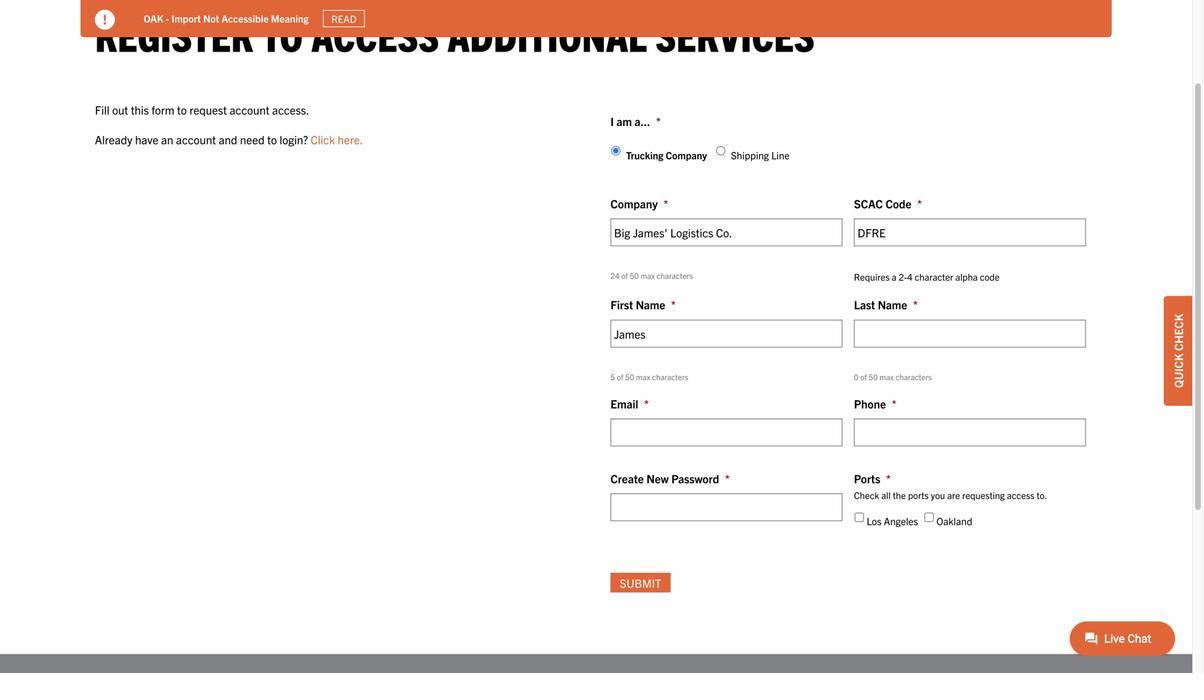 Task type: vqa. For each thing, say whether or not it's contained in the screenshot.
the right THE COMPANY
yes



Task type: describe. For each thing, give the bounding box(es) containing it.
none submit inside register to access additional services main content
[[611, 573, 671, 593]]

register to access additional services main content
[[81, 8, 1112, 612]]

this
[[131, 103, 149, 117]]

ports
[[909, 489, 929, 501]]

quick
[[1172, 354, 1186, 388]]

last name *
[[854, 298, 918, 312]]

24
[[611, 271, 620, 280]]

code
[[980, 271, 1000, 283]]

name for first name
[[636, 298, 666, 312]]

fill
[[95, 103, 110, 117]]

los
[[867, 515, 882, 528]]

am
[[617, 114, 632, 128]]

0 of 50 max characters
[[854, 372, 932, 382]]

requires a 2-4 character alpha code
[[854, 271, 1000, 283]]

50 for company
[[630, 271, 639, 280]]

solid image
[[95, 10, 115, 30]]

quick check
[[1172, 314, 1186, 388]]

click here. link
[[311, 132, 363, 147]]

max for company
[[641, 271, 655, 280]]

here.
[[338, 132, 363, 147]]

shipping line
[[731, 149, 790, 162]]

trucking company
[[626, 149, 707, 162]]

i am a... *
[[611, 114, 661, 128]]

2 vertical spatial to
[[267, 132, 277, 147]]

trucking
[[626, 149, 664, 162]]

5
[[611, 372, 615, 382]]

* down requires a 2-4 character alpha code at the top right of page
[[914, 298, 918, 312]]

oakland
[[937, 515, 973, 528]]

Shipping Line radio
[[717, 146, 726, 156]]

of for company
[[622, 271, 628, 280]]

an
[[161, 132, 173, 147]]

request
[[190, 103, 227, 117]]

* right email
[[644, 397, 649, 411]]

read
[[331, 12, 357, 25]]

* right phone
[[892, 397, 897, 411]]

characters for first name *
[[653, 372, 689, 382]]

scac code *
[[854, 196, 923, 211]]

last
[[854, 298, 876, 312]]

requesting
[[963, 489, 1005, 501]]

access
[[312, 8, 439, 60]]

not
[[203, 12, 219, 25]]

email
[[611, 397, 639, 411]]

form
[[152, 103, 175, 117]]

oak - import not accessible meaning
[[144, 12, 309, 25]]

max for first
[[636, 372, 651, 382]]

* right the code
[[918, 196, 923, 211]]

0
[[854, 372, 859, 382]]

name for last name
[[878, 298, 908, 312]]

a...
[[635, 114, 651, 128]]

already
[[95, 132, 132, 147]]

first name *
[[611, 298, 676, 312]]

requires
[[854, 271, 890, 283]]

additional
[[448, 8, 647, 60]]

read link
[[323, 10, 365, 27]]

code
[[886, 196, 912, 211]]

line
[[772, 149, 790, 162]]



Task type: locate. For each thing, give the bounding box(es) containing it.
1 horizontal spatial name
[[878, 298, 908, 312]]

check up quick
[[1172, 314, 1186, 351]]

alpha
[[956, 271, 978, 283]]

None text field
[[611, 218, 843, 246], [854, 218, 1087, 246], [611, 320, 843, 348], [854, 320, 1087, 348], [854, 419, 1087, 447], [611, 218, 843, 246], [854, 218, 1087, 246], [611, 320, 843, 348], [854, 320, 1087, 348], [854, 419, 1087, 447]]

los angeles
[[867, 515, 919, 528]]

name right first
[[636, 298, 666, 312]]

oak
[[144, 12, 164, 25]]

to left read
[[262, 8, 303, 60]]

ports * check all the ports you are requesting access to.
[[854, 471, 1048, 501]]

Trucking Company radio
[[612, 146, 621, 156]]

to right need
[[267, 132, 277, 147]]

register
[[95, 8, 254, 60]]

characters right 5
[[653, 372, 689, 382]]

company down trucking
[[611, 196, 658, 211]]

check inside ports * check all the ports you are requesting access to.
[[854, 489, 880, 501]]

check
[[1172, 314, 1186, 351], [854, 489, 880, 501]]

max
[[641, 271, 655, 280], [636, 372, 651, 382], [880, 372, 894, 382]]

* up "all"
[[887, 471, 892, 486]]

to.
[[1037, 489, 1048, 501]]

50 for last
[[869, 372, 878, 382]]

of for last name
[[861, 372, 867, 382]]

check inside quick check "link"
[[1172, 314, 1186, 351]]

import
[[172, 12, 201, 25]]

* inside ports * check all the ports you are requesting access to.
[[887, 471, 892, 486]]

of for first name
[[617, 372, 624, 382]]

characters up phone *
[[896, 372, 932, 382]]

-
[[166, 12, 169, 25]]

out
[[112, 103, 128, 117]]

have
[[135, 132, 159, 147]]

1 name from the left
[[636, 298, 666, 312]]

50 for first
[[626, 372, 635, 382]]

phone
[[854, 397, 887, 411]]

name right last
[[878, 298, 908, 312]]

login?
[[280, 132, 308, 147]]

create new password *
[[611, 471, 730, 486]]

account
[[230, 103, 270, 117], [176, 132, 216, 147]]

1 horizontal spatial company
[[666, 149, 707, 162]]

of right 5
[[617, 372, 624, 382]]

phone *
[[854, 397, 897, 411]]

and
[[219, 132, 237, 147]]

none password field inside register to access additional services main content
[[611, 494, 843, 522]]

character
[[915, 271, 954, 283]]

None password field
[[611, 494, 843, 522]]

already have an account and need to login? click here.
[[95, 132, 363, 147]]

a
[[892, 271, 897, 283]]

new
[[647, 471, 669, 486]]

5 of 50 max characters
[[611, 372, 689, 382]]

24 of 50 max characters
[[611, 271, 693, 280]]

50 right 5
[[626, 372, 635, 382]]

none text field inside register to access additional services main content
[[611, 419, 843, 447]]

0 horizontal spatial company
[[611, 196, 658, 211]]

50 right 0
[[869, 372, 878, 382]]

password
[[672, 471, 720, 486]]

i
[[611, 114, 614, 128]]

of
[[622, 271, 628, 280], [617, 372, 624, 382], [861, 372, 867, 382]]

50
[[630, 271, 639, 280], [626, 372, 635, 382], [869, 372, 878, 382]]

2-
[[899, 271, 908, 283]]

characters for last name *
[[896, 372, 932, 382]]

1 horizontal spatial account
[[230, 103, 270, 117]]

all
[[882, 489, 891, 501]]

fill out this form to request account access.
[[95, 103, 309, 117]]

to
[[262, 8, 303, 60], [177, 103, 187, 117], [267, 132, 277, 147]]

angeles
[[884, 515, 919, 528]]

the
[[893, 489, 906, 501]]

0 vertical spatial to
[[262, 8, 303, 60]]

account up need
[[230, 103, 270, 117]]

0 horizontal spatial account
[[176, 132, 216, 147]]

0 vertical spatial company
[[666, 149, 707, 162]]

0 vertical spatial account
[[230, 103, 270, 117]]

of right the 24
[[622, 271, 628, 280]]

access
[[1008, 489, 1035, 501]]

Los Angeles checkbox
[[855, 513, 865, 522]]

characters up first name *
[[657, 271, 693, 280]]

company
[[666, 149, 707, 162], [611, 196, 658, 211]]

* down 24 of 50 max characters on the top of the page
[[671, 298, 676, 312]]

company *
[[611, 196, 669, 211]]

name
[[636, 298, 666, 312], [878, 298, 908, 312]]

to right 'form'
[[177, 103, 187, 117]]

meaning
[[271, 12, 309, 25]]

register to access additional services
[[95, 8, 815, 60]]

* right password
[[725, 471, 730, 486]]

shipping
[[731, 149, 769, 162]]

4
[[908, 271, 913, 283]]

* down trucking company on the right top of page
[[664, 196, 669, 211]]

max up email *
[[636, 372, 651, 382]]

None text field
[[611, 419, 843, 447]]

max up phone *
[[880, 372, 894, 382]]

need
[[240, 132, 265, 147]]

scac
[[854, 196, 883, 211]]

max for last
[[880, 372, 894, 382]]

of right 0
[[861, 372, 867, 382]]

click
[[311, 132, 335, 147]]

check down the ports
[[854, 489, 880, 501]]

create
[[611, 471, 644, 486]]

email *
[[611, 397, 649, 411]]

first
[[611, 298, 634, 312]]

account right an
[[176, 132, 216, 147]]

max up first name *
[[641, 271, 655, 280]]

* right a...
[[656, 114, 661, 128]]

1 vertical spatial to
[[177, 103, 187, 117]]

Oakland checkbox
[[925, 513, 934, 522]]

1 vertical spatial company
[[611, 196, 658, 211]]

services
[[656, 8, 815, 60]]

you
[[931, 489, 946, 501]]

1 vertical spatial check
[[854, 489, 880, 501]]

characters for company *
[[657, 271, 693, 280]]

*
[[656, 114, 661, 128], [664, 196, 669, 211], [918, 196, 923, 211], [671, 298, 676, 312], [914, 298, 918, 312], [644, 397, 649, 411], [892, 397, 897, 411], [725, 471, 730, 486], [887, 471, 892, 486]]

0 horizontal spatial name
[[636, 298, 666, 312]]

characters
[[657, 271, 693, 280], [653, 372, 689, 382], [896, 372, 932, 382]]

are
[[948, 489, 961, 501]]

footer
[[0, 655, 1193, 674]]

access.
[[272, 103, 309, 117]]

company left shipping line radio
[[666, 149, 707, 162]]

0 vertical spatial check
[[1172, 314, 1186, 351]]

2 name from the left
[[878, 298, 908, 312]]

50 right the 24
[[630, 271, 639, 280]]

ports
[[854, 471, 881, 486]]

1 vertical spatial account
[[176, 132, 216, 147]]

accessible
[[222, 12, 269, 25]]

None submit
[[611, 573, 671, 593]]

quick check link
[[1164, 296, 1193, 406]]

0 horizontal spatial check
[[854, 489, 880, 501]]

1 horizontal spatial check
[[1172, 314, 1186, 351]]



